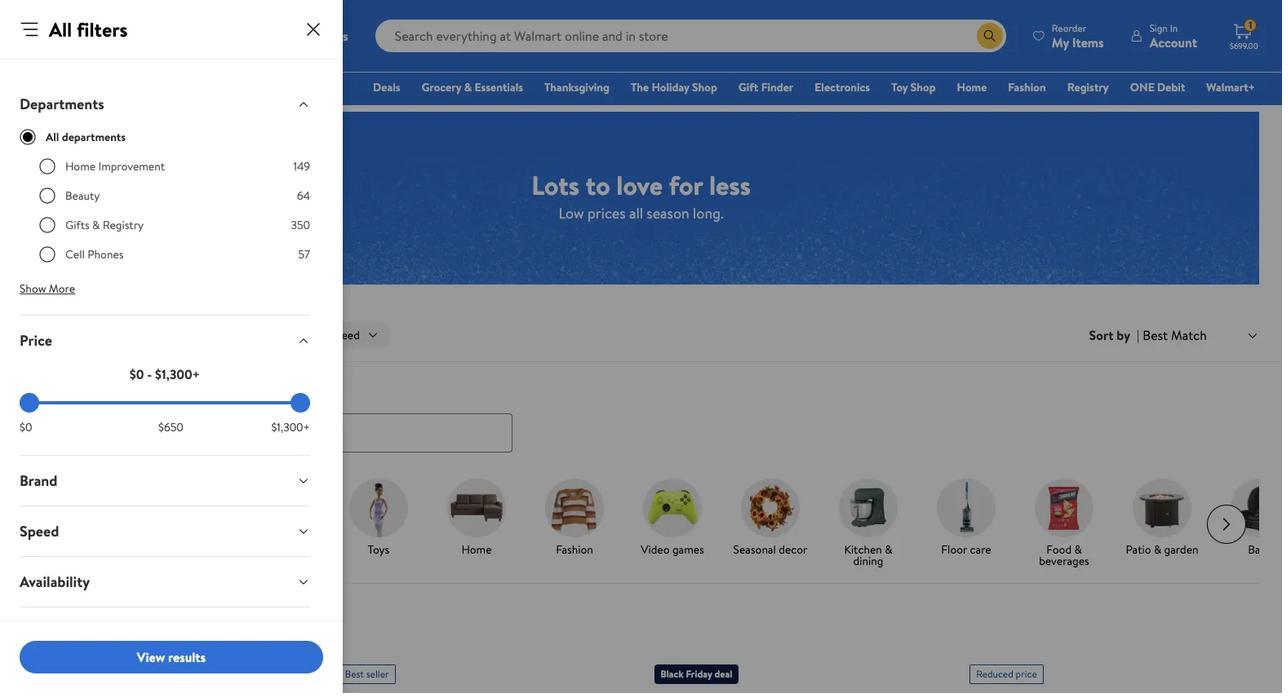 Task type: locate. For each thing, give the bounding box(es) containing it.
all right all departments radio
[[46, 129, 59, 145]]

home improvement
[[65, 158, 165, 175]]

registry left one on the right of page
[[1067, 79, 1109, 95]]

None radio
[[39, 188, 55, 204], [39, 217, 55, 233], [39, 246, 55, 263], [39, 188, 55, 204], [39, 217, 55, 233], [39, 246, 55, 263]]

1 horizontal spatial black
[[55, 542, 82, 558]]

fashion link
[[1001, 78, 1053, 96], [532, 479, 617, 559]]

64
[[297, 188, 310, 204]]

1 vertical spatial price
[[20, 644, 49, 662]]

seasonal decor link
[[728, 479, 813, 559]]

long.
[[693, 203, 724, 223]]

seasonal
[[733, 542, 776, 558]]

the
[[631, 79, 649, 95]]

deals inside search box
[[20, 380, 55, 401]]

all filters up departments
[[49, 16, 128, 43]]

shop inside toy shop link
[[911, 79, 936, 95]]

& right dining
[[885, 542, 892, 558]]

electronics link
[[807, 78, 877, 96]]

sort by |
[[1089, 326, 1140, 344]]

reduced
[[976, 667, 1013, 681]]

price down walmart
[[20, 644, 49, 662]]

2 horizontal spatial home
[[957, 79, 987, 95]]

deals (1000+)
[[20, 609, 106, 631]]

deals up availability
[[50, 553, 78, 569]]

0 horizontal spatial shop
[[692, 79, 717, 95]]

all departments option group
[[39, 158, 310, 276]]

1 horizontal spatial black friday deal
[[661, 667, 732, 681]]

& inside food & beverages
[[1074, 542, 1082, 558]]

home
[[957, 79, 987, 95], [65, 158, 96, 175], [461, 542, 492, 558]]

patio & garden
[[1126, 542, 1199, 558]]

holiday
[[652, 79, 689, 95]]

by
[[1117, 326, 1130, 344]]

$0
[[130, 366, 144, 384], [20, 419, 32, 436]]

all filters button
[[20, 322, 113, 349]]

$0 - $1,300+
[[130, 366, 200, 384]]

1 deal from the left
[[83, 667, 101, 681]]

deals right flash
[[183, 542, 210, 558]]

1 vertical spatial home
[[65, 158, 96, 175]]

0 horizontal spatial home link
[[434, 479, 519, 559]]

flash deals link
[[140, 479, 225, 559]]

home up beauty
[[65, 158, 96, 175]]

1 vertical spatial all
[[46, 129, 59, 145]]

& inside all departments option group
[[92, 217, 100, 233]]

availability
[[20, 572, 90, 593]]

all filters down more
[[51, 327, 95, 344]]

0 vertical spatial home link
[[950, 78, 994, 96]]

1 vertical spatial fashion
[[556, 542, 593, 558]]

0 vertical spatial price
[[20, 331, 52, 351]]

electronics
[[815, 79, 870, 95]]

one
[[1130, 79, 1155, 95]]

1 vertical spatial filters
[[66, 327, 95, 344]]

view results button
[[20, 641, 323, 674]]

1 vertical spatial $0
[[20, 419, 32, 436]]

filters
[[77, 16, 128, 43], [66, 327, 95, 344]]

$1,300+ right -
[[155, 366, 200, 384]]

tech link
[[238, 479, 323, 559]]

2 price from the top
[[20, 644, 49, 662]]

all up departments
[[49, 16, 72, 43]]

deals
[[373, 79, 400, 95], [20, 380, 55, 401], [183, 542, 210, 558], [50, 553, 78, 569], [20, 609, 59, 631]]

& for garden
[[1154, 542, 1162, 558]]

price for price
[[20, 331, 52, 351]]

show more
[[20, 281, 75, 297]]

& inside kitchen & dining
[[885, 542, 892, 558]]

1 horizontal spatial $1,300+
[[271, 419, 310, 436]]

1 horizontal spatial home
[[461, 542, 492, 558]]

All departments radio
[[20, 129, 36, 145]]

shop right toy
[[911, 79, 936, 95]]

brand
[[20, 471, 58, 491]]

0 horizontal spatial home
[[65, 158, 96, 175]]

registry up the 'phones'
[[103, 217, 144, 233]]

0 horizontal spatial $1,300+
[[155, 366, 200, 384]]

home right toy shop link
[[957, 79, 987, 95]]

shop inside the holiday shop link
[[692, 79, 717, 95]]

departments button
[[7, 79, 323, 129]]

1 vertical spatial fashion link
[[532, 479, 617, 559]]

1 price from the top
[[20, 331, 52, 351]]

$1300 range field
[[20, 402, 310, 405]]

2 vertical spatial all
[[51, 327, 64, 344]]

home down the home image
[[461, 542, 492, 558]]

the holiday shop link
[[624, 78, 725, 96]]

& right food
[[1074, 542, 1082, 558]]

all departments
[[46, 129, 126, 145]]

0 vertical spatial fashion
[[1008, 79, 1046, 95]]

$0 left -
[[130, 366, 144, 384]]

garden
[[1164, 542, 1199, 558]]

kitchen & dining link
[[826, 479, 911, 570]]

tech
[[269, 542, 292, 558]]

Search search field
[[375, 20, 1006, 52]]

$1,300+ up the tech 'image'
[[271, 419, 310, 436]]

walmart cash offers button
[[7, 608, 323, 658]]

kitchen and dining image
[[839, 479, 898, 538]]

1 horizontal spatial home link
[[950, 78, 994, 96]]

0 horizontal spatial deal
[[83, 667, 101, 681]]

patio & garden image
[[1133, 479, 1192, 538]]

floorcare image
[[937, 479, 996, 538]]

home for the topmost home link
[[957, 79, 987, 95]]

1 black friday deal from the left
[[29, 667, 101, 681]]

filters inside "dialog"
[[77, 16, 128, 43]]

all filters inside button
[[51, 327, 95, 344]]

view
[[137, 649, 165, 667]]

preview
[[80, 553, 119, 569]]

all
[[49, 16, 72, 43], [46, 129, 59, 145], [51, 327, 64, 344]]

home inside all departments option group
[[65, 158, 96, 175]]

gift finder
[[738, 79, 793, 95]]

video games image
[[643, 479, 702, 538]]

0 horizontal spatial fashion link
[[532, 479, 617, 559]]

& right gifts
[[92, 217, 100, 233]]

none radio inside all departments option group
[[39, 158, 55, 175]]

offers
[[112, 623, 154, 643]]

0 horizontal spatial registry
[[103, 217, 144, 233]]

None radio
[[39, 158, 55, 175]]

2 horizontal spatial friday
[[686, 667, 712, 681]]

1 horizontal spatial friday
[[84, 542, 115, 558]]

1 horizontal spatial shop
[[911, 79, 936, 95]]

deal
[[83, 667, 101, 681], [715, 667, 732, 681]]

home image
[[447, 479, 506, 538]]

floor
[[941, 542, 967, 558]]

0 horizontal spatial $0
[[20, 419, 32, 436]]

baby
[[1248, 542, 1272, 558]]

seasonal decor
[[733, 542, 808, 558]]

food
[[1046, 542, 1072, 558]]

& for dining
[[885, 542, 892, 558]]

1 vertical spatial registry
[[103, 217, 144, 233]]

0 vertical spatial $0
[[130, 366, 144, 384]]

toys image
[[349, 479, 408, 538]]

0 vertical spatial registry
[[1067, 79, 1109, 95]]

$0 up brand
[[20, 419, 32, 436]]

walmart image
[[26, 23, 132, 49]]

0 vertical spatial all filters
[[49, 16, 128, 43]]

the holiday shop
[[631, 79, 717, 95]]

low
[[559, 203, 584, 223]]

0 horizontal spatial black
[[29, 667, 52, 681]]

cash
[[77, 623, 108, 643]]

1
[[1249, 18, 1252, 32]]

deals down all filters button
[[20, 380, 55, 401]]

& right the grocery
[[464, 79, 472, 95]]

one debit link
[[1123, 78, 1193, 96]]

flash deals image
[[153, 479, 212, 538]]

2 shop from the left
[[911, 79, 936, 95]]

1 horizontal spatial registry
[[1067, 79, 1109, 95]]

1 vertical spatial home link
[[434, 479, 519, 559]]

1 horizontal spatial deal
[[715, 667, 732, 681]]

shop
[[692, 79, 717, 95], [911, 79, 936, 95]]

-
[[147, 366, 152, 384]]

registry
[[1067, 79, 1109, 95], [103, 217, 144, 233]]

0 vertical spatial fashion link
[[1001, 78, 1053, 96]]

walmart+ link
[[1199, 78, 1263, 96]]

149
[[293, 158, 310, 175]]

all down more
[[51, 327, 64, 344]]

fashion left "registry" link
[[1008, 79, 1046, 95]]

black friday deal
[[29, 667, 101, 681], [661, 667, 732, 681]]

0 horizontal spatial fashion
[[556, 542, 593, 558]]

0 vertical spatial home
[[957, 79, 987, 95]]

decor
[[779, 542, 808, 558]]

games
[[672, 542, 704, 558]]

home link
[[950, 78, 994, 96], [434, 479, 519, 559]]

shop right holiday
[[692, 79, 717, 95]]

& right patio
[[1154, 542, 1162, 558]]

legal information image
[[187, 646, 200, 659]]

toys
[[368, 542, 389, 558]]

0 vertical spatial filters
[[77, 16, 128, 43]]

improvement
[[98, 158, 165, 175]]

saluspa 77" x 26" hollywood 240 gal. inflatable hot tub with led lights, 104f max temperature image
[[338, 691, 575, 694]]

fashion down fashion image
[[556, 542, 593, 558]]

kitchen & dining
[[844, 542, 892, 569]]

black inside black friday deals preview
[[55, 542, 82, 558]]

video
[[641, 542, 670, 558]]

price
[[20, 331, 52, 351], [20, 644, 49, 662]]

$0 for $0
[[20, 419, 32, 436]]

1 vertical spatial $1,300+
[[271, 419, 310, 436]]

price down "show" on the left top of page
[[20, 331, 52, 351]]

1 vertical spatial all filters
[[51, 327, 95, 344]]

thanksgiving
[[544, 79, 610, 95]]

for
[[669, 167, 703, 203]]

close panel image
[[304, 20, 323, 39]]

walmart cash offers
[[20, 623, 154, 643]]

kitchen
[[844, 542, 882, 558]]

availability button
[[7, 557, 323, 607]]

price inside dropdown button
[[20, 331, 52, 351]]

& for registry
[[92, 217, 100, 233]]

1 horizontal spatial $0
[[130, 366, 144, 384]]

0 horizontal spatial black friday deal
[[29, 667, 101, 681]]

video games link
[[630, 479, 715, 559]]

1 shop from the left
[[692, 79, 717, 95]]



Task type: describe. For each thing, give the bounding box(es) containing it.
floor care link
[[924, 479, 1009, 559]]

patio & garden link
[[1120, 479, 1205, 559]]

gift finder link
[[731, 78, 801, 96]]

sponsored
[[1218, 58, 1263, 71]]

& for essentials
[[464, 79, 472, 95]]

seller
[[366, 667, 389, 681]]

floor care
[[941, 542, 991, 558]]

price for price when purchased online
[[20, 644, 49, 662]]

thanksgiving link
[[537, 78, 617, 96]]

toy shop
[[891, 79, 936, 95]]

$650
[[158, 419, 183, 436]]

walmart
[[20, 623, 73, 643]]

baby link
[[1218, 479, 1282, 559]]

0 vertical spatial all
[[49, 16, 72, 43]]

fashion image
[[545, 479, 604, 538]]

registry inside all departments option group
[[103, 217, 144, 233]]

filters inside button
[[66, 327, 95, 344]]

toys link
[[336, 479, 421, 559]]

price when purchased online
[[20, 644, 180, 662]]

$0 range field
[[20, 402, 310, 405]]

departments
[[20, 94, 104, 114]]

(1000+)
[[62, 613, 106, 631]]

1 horizontal spatial fashion
[[1008, 79, 1046, 95]]

deals left the grocery
[[373, 79, 400, 95]]

to
[[586, 167, 610, 203]]

cell phones
[[65, 246, 124, 263]]

debit
[[1157, 79, 1185, 95]]

speed
[[20, 522, 59, 542]]

registry link
[[1060, 78, 1116, 96]]

2 deal from the left
[[715, 667, 732, 681]]

0 horizontal spatial friday
[[55, 667, 81, 681]]

love
[[616, 167, 663, 203]]

food & beverages image
[[1035, 479, 1094, 538]]

all inside button
[[51, 327, 64, 344]]

tech image
[[251, 479, 310, 538]]

2 vertical spatial home
[[461, 542, 492, 558]]

purchased
[[85, 644, 143, 662]]

reduced price
[[976, 667, 1037, 681]]

season
[[647, 203, 689, 223]]

price
[[1016, 667, 1037, 681]]

video games
[[641, 542, 704, 558]]

|
[[1137, 326, 1140, 344]]

57
[[298, 246, 310, 263]]

deals link
[[366, 78, 408, 96]]

gift
[[738, 79, 758, 95]]

show more button
[[7, 276, 88, 302]]

$0 for $0 - $1,300+
[[130, 366, 144, 384]]

sort
[[1089, 326, 1114, 344]]

finder
[[761, 79, 793, 95]]

all filters inside "dialog"
[[49, 16, 128, 43]]

seasonal decor image
[[741, 479, 800, 538]]

2 horizontal spatial black
[[661, 667, 684, 681]]

1 horizontal spatial fashion link
[[1001, 78, 1053, 96]]

Search in deals search field
[[20, 413, 513, 453]]

best seller
[[345, 667, 389, 681]]

prices
[[588, 203, 626, 223]]

deals inside black friday deals preview
[[50, 553, 78, 569]]

1 $699.00
[[1230, 18, 1258, 51]]

dining
[[853, 553, 883, 569]]

gifts & registry
[[65, 217, 144, 233]]

all
[[629, 203, 643, 223]]

cell
[[65, 246, 85, 263]]

essentials
[[475, 79, 523, 95]]

deals down availability
[[20, 609, 59, 631]]

black friday deals preview link
[[42, 479, 127, 570]]

350
[[291, 217, 310, 233]]

less
[[709, 167, 751, 203]]

departments
[[62, 129, 126, 145]]

Deals search field
[[0, 380, 1282, 453]]

0 vertical spatial $1,300+
[[155, 366, 200, 384]]

friday inside black friday deals preview
[[84, 542, 115, 558]]

flash
[[155, 542, 180, 558]]

Walmart Site-Wide search field
[[375, 20, 1006, 52]]

one debit
[[1130, 79, 1185, 95]]

brand button
[[7, 456, 323, 506]]

next slide for chipmodulewithimages list image
[[1207, 505, 1246, 544]]

results
[[168, 649, 206, 667]]

& for beverages
[[1074, 542, 1082, 558]]

2 black friday deal from the left
[[661, 667, 732, 681]]

beverages
[[1039, 553, 1089, 569]]

beauty
[[65, 188, 100, 204]]

black friday deals image
[[55, 479, 114, 538]]

view results
[[137, 649, 206, 667]]

patio
[[1126, 542, 1151, 558]]

speed button
[[7, 507, 323, 557]]

lots to love for less low prices all season long.
[[531, 167, 751, 223]]

$699.00
[[1230, 40, 1258, 51]]

walmart+
[[1207, 79, 1255, 95]]

baby image
[[1231, 479, 1282, 538]]

home for home improvement
[[65, 158, 96, 175]]

black friday deals preview
[[50, 542, 119, 569]]

best
[[345, 667, 364, 681]]

all filters dialog
[[0, 0, 343, 694]]

sort and filter section element
[[0, 309, 1282, 362]]

price button
[[7, 316, 323, 366]]

toy
[[891, 79, 908, 95]]

toy shop link
[[884, 78, 943, 96]]

lots to love for less. low prices all season long. image
[[23, 112, 1259, 285]]

gifts
[[65, 217, 89, 233]]

when
[[52, 644, 82, 662]]

grocery & essentials
[[422, 79, 523, 95]]



Task type: vqa. For each thing, say whether or not it's contained in the screenshot.
View
yes



